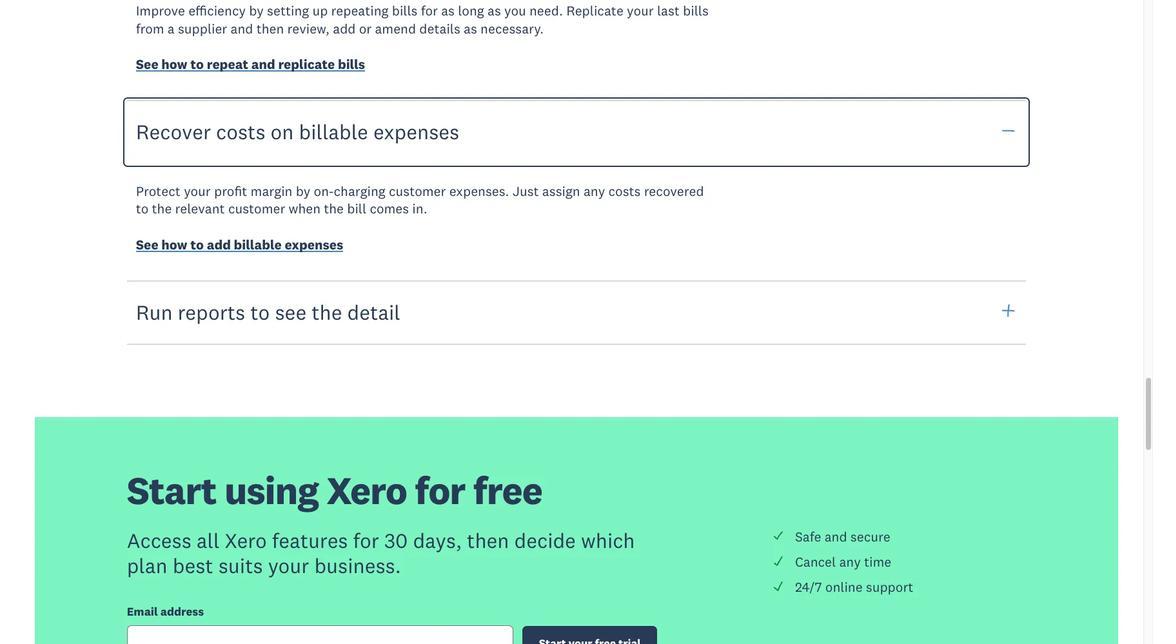Task type: vqa. For each thing, say whether or not it's contained in the screenshot.
Access all Xero features for 30 days, then decide which plan best suits your business.
yes



Task type: describe. For each thing, give the bounding box(es) containing it.
just
[[513, 183, 539, 200]]

details
[[420, 20, 461, 37]]

2 horizontal spatial as
[[488, 2, 501, 20]]

access all xero features for 30 days, then decide which plan best suits your business.
[[127, 528, 635, 579]]

see
[[275, 300, 307, 325]]

review,
[[288, 20, 330, 37]]

charging
[[334, 183, 386, 200]]

in.
[[413, 200, 428, 218]]

improve
[[136, 2, 185, 20]]

necessary.
[[481, 20, 544, 37]]

your inside access all xero features for 30 days, then decide which plan best suits your business.
[[268, 553, 309, 579]]

when
[[289, 200, 321, 218]]

on-
[[314, 183, 334, 200]]

setting
[[267, 2, 309, 20]]

start using xero for free
[[127, 466, 543, 515]]

cancel
[[796, 554, 836, 571]]

supplier
[[178, 20, 227, 37]]

cancel any time
[[796, 554, 892, 571]]

bills for replicate
[[338, 55, 365, 73]]

replicate
[[278, 55, 335, 73]]

you
[[505, 2, 526, 20]]

1 horizontal spatial as
[[464, 20, 477, 37]]

0 horizontal spatial billable
[[234, 236, 282, 253]]

online
[[826, 579, 863, 596]]

to for see how to repeat and replicate bills
[[191, 55, 204, 73]]

then inside access all xero features for 30 days, then decide which plan best suits your business.
[[467, 528, 509, 554]]

and inside "improve efficiency by setting up repeating bills for as long as you need. replicate your last bills from a supplier and then review, add or amend details as necessary."
[[231, 20, 253, 37]]

1 vertical spatial expenses
[[285, 236, 344, 253]]

run reports to see the detail
[[136, 300, 401, 325]]

your inside "improve efficiency by setting up repeating bills for as long as you need. replicate your last bills from a supplier and then review, add or amend details as necessary."
[[627, 2, 654, 20]]

see how to repeat and replicate bills
[[136, 55, 365, 73]]

to inside protect your profit margin by on-charging customer expenses. just assign any costs recovered to the relevant customer when the bill comes in.
[[136, 200, 149, 218]]

bills for repeating
[[392, 2, 418, 20]]

recover costs on billable expenses
[[136, 119, 460, 145]]

any inside protect your profit margin by on-charging customer expenses. just assign any costs recovered to the relevant customer when the bill comes in.
[[584, 183, 605, 200]]

replicate
[[567, 2, 624, 20]]

comes
[[370, 200, 409, 218]]

a
[[168, 20, 175, 37]]

for inside access all xero features for 30 days, then decide which plan best suits your business.
[[353, 528, 379, 554]]

0 horizontal spatial customer
[[228, 200, 285, 218]]

see for see how to add billable expenses
[[136, 236, 158, 253]]

features
[[272, 528, 348, 554]]

start
[[127, 466, 217, 515]]

access
[[127, 528, 192, 554]]

the down on-
[[324, 200, 344, 218]]

run reports to see the detail button
[[127, 280, 1027, 345]]

business.
[[315, 553, 401, 579]]

run
[[136, 300, 173, 325]]

expenses inside dropdown button
[[374, 119, 460, 145]]

included image
[[773, 581, 785, 592]]

see for see how to repeat and replicate bills
[[136, 55, 158, 73]]

Email address text field
[[127, 626, 514, 645]]

using
[[224, 466, 319, 515]]

safe
[[796, 528, 822, 546]]

amend
[[375, 20, 416, 37]]

repeating
[[331, 2, 389, 20]]

detail
[[348, 300, 401, 325]]

which
[[581, 528, 635, 554]]

recovered
[[644, 183, 704, 200]]

to for see how to add billable expenses
[[191, 236, 204, 253]]

how for add
[[162, 236, 187, 253]]

to for run reports to see the detail
[[251, 300, 270, 325]]

long
[[458, 2, 484, 20]]

add inside "improve efficiency by setting up repeating bills for as long as you need. replicate your last bills from a supplier and then review, add or amend details as necessary."
[[333, 20, 356, 37]]

decide
[[515, 528, 576, 554]]



Task type: locate. For each thing, give the bounding box(es) containing it.
and
[[231, 20, 253, 37], [251, 55, 275, 73], [825, 528, 848, 546]]

0 horizontal spatial as
[[442, 2, 455, 20]]

1 horizontal spatial expenses
[[374, 119, 460, 145]]

0 vertical spatial then
[[257, 20, 284, 37]]

2 horizontal spatial bills
[[683, 2, 709, 20]]

assign
[[543, 183, 581, 200]]

30
[[385, 528, 408, 554]]

as down long
[[464, 20, 477, 37]]

costs inside dropdown button
[[216, 119, 266, 145]]

0 vertical spatial included image
[[773, 530, 785, 542]]

to inside 'dropdown button'
[[251, 300, 270, 325]]

1 vertical spatial by
[[296, 183, 311, 200]]

xero up 30
[[327, 466, 407, 515]]

costs
[[216, 119, 266, 145], [609, 183, 641, 200]]

0 vertical spatial add
[[333, 20, 356, 37]]

bill
[[347, 200, 367, 218]]

0 horizontal spatial expenses
[[285, 236, 344, 253]]

and up "cancel any time"
[[825, 528, 848, 546]]

bills down or
[[338, 55, 365, 73]]

by
[[249, 2, 264, 20], [296, 183, 311, 200]]

xero for all
[[225, 528, 267, 554]]

time
[[865, 554, 892, 571]]

see
[[136, 55, 158, 73], [136, 236, 158, 253]]

bills up the amend
[[392, 2, 418, 20]]

and right repeat
[[251, 55, 275, 73]]

protect your profit margin by on-charging customer expenses. just assign any costs recovered to the relevant customer when the bill comes in.
[[136, 183, 704, 218]]

1 vertical spatial any
[[840, 554, 861, 571]]

any
[[584, 183, 605, 200], [840, 554, 861, 571]]

repeat
[[207, 55, 248, 73]]

see how to repeat and replicate bills link
[[136, 55, 365, 76]]

protect
[[136, 183, 181, 200]]

how down a
[[162, 55, 187, 73]]

any right assign
[[584, 183, 605, 200]]

any up "24/7 online support"
[[840, 554, 861, 571]]

your up relevant
[[184, 183, 211, 200]]

24/7
[[796, 579, 822, 596]]

2 horizontal spatial your
[[627, 2, 654, 20]]

by inside protect your profit margin by on-charging customer expenses. just assign any costs recovered to the relevant customer when the bill comes in.
[[296, 183, 311, 200]]

0 vertical spatial expenses
[[374, 119, 460, 145]]

included image up included icon
[[773, 555, 785, 567]]

improve efficiency by setting up repeating bills for as long as you need. replicate your last bills from a supplier and then review, add or amend details as necessary.
[[136, 2, 709, 37]]

2 see from the top
[[136, 236, 158, 253]]

billable down margin
[[234, 236, 282, 253]]

0 horizontal spatial by
[[249, 2, 264, 20]]

included image for safe and secure
[[773, 530, 785, 542]]

1 horizontal spatial bills
[[392, 2, 418, 20]]

your left the last
[[627, 2, 654, 20]]

0 horizontal spatial add
[[207, 236, 231, 253]]

included image left safe
[[773, 530, 785, 542]]

from
[[136, 20, 164, 37]]

add left or
[[333, 20, 356, 37]]

to left see
[[251, 300, 270, 325]]

xero for using
[[327, 466, 407, 515]]

1 horizontal spatial costs
[[609, 183, 641, 200]]

1 vertical spatial included image
[[773, 555, 785, 567]]

on
[[271, 119, 294, 145]]

for up days,
[[415, 466, 466, 515]]

for up details
[[421, 2, 438, 20]]

safe and secure
[[796, 528, 891, 546]]

to down protect
[[136, 200, 149, 218]]

need.
[[530, 2, 563, 20]]

email address
[[127, 605, 204, 620]]

1 horizontal spatial any
[[840, 554, 861, 571]]

1 vertical spatial costs
[[609, 183, 641, 200]]

1 see from the top
[[136, 55, 158, 73]]

customer down margin
[[228, 200, 285, 218]]

margin
[[251, 183, 293, 200]]

profit
[[214, 183, 247, 200]]

1 vertical spatial and
[[251, 55, 275, 73]]

1 included image from the top
[[773, 530, 785, 542]]

the
[[152, 200, 172, 218], [324, 200, 344, 218], [312, 300, 342, 325]]

0 horizontal spatial your
[[184, 183, 211, 200]]

add
[[333, 20, 356, 37], [207, 236, 231, 253]]

see how to add billable expenses link
[[136, 236, 344, 256]]

1 vertical spatial for
[[415, 466, 466, 515]]

xero
[[327, 466, 407, 515], [225, 528, 267, 554]]

1 horizontal spatial add
[[333, 20, 356, 37]]

0 vertical spatial see
[[136, 55, 158, 73]]

2 vertical spatial for
[[353, 528, 379, 554]]

1 vertical spatial see
[[136, 236, 158, 253]]

email
[[127, 605, 158, 620]]

billable right on
[[299, 119, 368, 145]]

included image for cancel any time
[[773, 555, 785, 567]]

by left setting
[[249, 2, 264, 20]]

0 horizontal spatial any
[[584, 183, 605, 200]]

or
[[359, 20, 372, 37]]

24/7 online support
[[796, 579, 914, 596]]

1 horizontal spatial by
[[296, 183, 311, 200]]

costs inside protect your profit margin by on-charging customer expenses. just assign any costs recovered to the relevant customer when the bill comes in.
[[609, 183, 641, 200]]

then down setting
[[257, 20, 284, 37]]

xero inside access all xero features for 30 days, then decide which plan best suits your business.
[[225, 528, 267, 554]]

1 vertical spatial xero
[[225, 528, 267, 554]]

1 vertical spatial then
[[467, 528, 509, 554]]

billable
[[299, 119, 368, 145], [234, 236, 282, 253]]

your inside protect your profit margin by on-charging customer expenses. just assign any costs recovered to the relevant customer when the bill comes in.
[[184, 183, 211, 200]]

1 horizontal spatial then
[[467, 528, 509, 554]]

free
[[473, 466, 543, 515]]

1 vertical spatial your
[[184, 183, 211, 200]]

reports
[[178, 300, 245, 325]]

the inside 'dropdown button'
[[312, 300, 342, 325]]

as
[[442, 2, 455, 20], [488, 2, 501, 20], [464, 20, 477, 37]]

suits
[[219, 553, 263, 579]]

0 horizontal spatial costs
[[216, 119, 266, 145]]

recover costs on billable expenses button
[[127, 100, 1027, 165]]

see how to add billable expenses
[[136, 236, 344, 253]]

then inside "improve efficiency by setting up repeating bills for as long as you need. replicate your last bills from a supplier and then review, add or amend details as necessary."
[[257, 20, 284, 37]]

address
[[161, 605, 204, 620]]

add down relevant
[[207, 236, 231, 253]]

1 horizontal spatial xero
[[327, 466, 407, 515]]

see down from
[[136, 55, 158, 73]]

then
[[257, 20, 284, 37], [467, 528, 509, 554]]

as up details
[[442, 2, 455, 20]]

your right suits
[[268, 553, 309, 579]]

how down relevant
[[162, 236, 187, 253]]

plan
[[127, 553, 168, 579]]

the down protect
[[152, 200, 172, 218]]

then right days,
[[467, 528, 509, 554]]

expenses.
[[450, 183, 509, 200]]

to
[[191, 55, 204, 73], [136, 200, 149, 218], [191, 236, 204, 253], [251, 300, 270, 325]]

included image
[[773, 530, 785, 542], [773, 555, 785, 567]]

2 included image from the top
[[773, 555, 785, 567]]

for left 30
[[353, 528, 379, 554]]

as left you
[[488, 2, 501, 20]]

days,
[[413, 528, 462, 554]]

1 horizontal spatial billable
[[299, 119, 368, 145]]

1 horizontal spatial your
[[268, 553, 309, 579]]

how for repeat
[[162, 55, 187, 73]]

last
[[657, 2, 680, 20]]

0 vertical spatial and
[[231, 20, 253, 37]]

0 vertical spatial how
[[162, 55, 187, 73]]

your
[[627, 2, 654, 20], [184, 183, 211, 200], [268, 553, 309, 579]]

and down efficiency
[[231, 20, 253, 37]]

0 vertical spatial for
[[421, 2, 438, 20]]

1 horizontal spatial customer
[[389, 183, 446, 200]]

2 vertical spatial and
[[825, 528, 848, 546]]

0 vertical spatial any
[[584, 183, 605, 200]]

costs left on
[[216, 119, 266, 145]]

0 vertical spatial billable
[[299, 119, 368, 145]]

customer up in.
[[389, 183, 446, 200]]

secure
[[851, 528, 891, 546]]

2 how from the top
[[162, 236, 187, 253]]

all
[[197, 528, 220, 554]]

2 vertical spatial your
[[268, 553, 309, 579]]

recover
[[136, 119, 211, 145]]

bills right the last
[[683, 2, 709, 20]]

0 vertical spatial by
[[249, 2, 264, 20]]

0 vertical spatial costs
[[216, 119, 266, 145]]

xero right all
[[225, 528, 267, 554]]

to down relevant
[[191, 236, 204, 253]]

support
[[867, 579, 914, 596]]

1 vertical spatial how
[[162, 236, 187, 253]]

0 horizontal spatial then
[[257, 20, 284, 37]]

1 how from the top
[[162, 55, 187, 73]]

0 horizontal spatial bills
[[338, 55, 365, 73]]

efficiency
[[189, 2, 246, 20]]

customer
[[389, 183, 446, 200], [228, 200, 285, 218]]

relevant
[[175, 200, 225, 218]]

billable inside dropdown button
[[299, 119, 368, 145]]

the right see
[[312, 300, 342, 325]]

to left repeat
[[191, 55, 204, 73]]

costs left recovered
[[609, 183, 641, 200]]

0 vertical spatial xero
[[327, 466, 407, 515]]

for
[[421, 2, 438, 20], [415, 466, 466, 515], [353, 528, 379, 554]]

by up when
[[296, 183, 311, 200]]

up
[[313, 2, 328, 20]]

1 vertical spatial add
[[207, 236, 231, 253]]

how
[[162, 55, 187, 73], [162, 236, 187, 253]]

0 vertical spatial your
[[627, 2, 654, 20]]

expenses
[[374, 119, 460, 145], [285, 236, 344, 253]]

best
[[173, 553, 213, 579]]

for inside "improve efficiency by setting up repeating bills for as long as you need. replicate your last bills from a supplier and then review, add or amend details as necessary."
[[421, 2, 438, 20]]

0 horizontal spatial xero
[[225, 528, 267, 554]]

1 vertical spatial billable
[[234, 236, 282, 253]]

by inside "improve efficiency by setting up repeating bills for as long as you need. replicate your last bills from a supplier and then review, add or amend details as necessary."
[[249, 2, 264, 20]]

bills
[[392, 2, 418, 20], [683, 2, 709, 20], [338, 55, 365, 73]]

see down protect
[[136, 236, 158, 253]]



